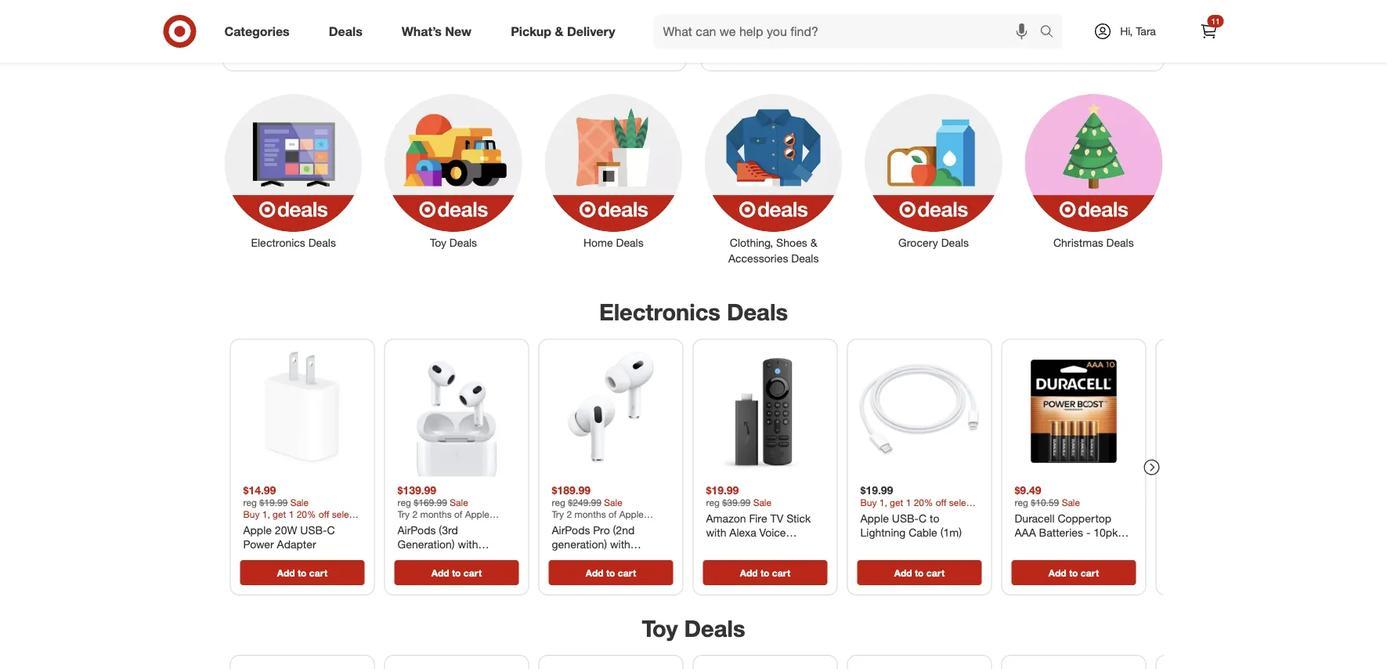 Task type: describe. For each thing, give the bounding box(es) containing it.
$189.99 reg $249.99 sale
[[552, 483, 623, 509]]

clothing,
[[730, 236, 773, 250]]

$10.59
[[1031, 497, 1059, 509]]

grocery deals
[[899, 236, 969, 250]]

to for $19.99
[[298, 567, 307, 579]]

categories
[[224, 24, 290, 39]]

c inside apple 20w usb-c power adapter
[[327, 524, 335, 537]]

hi,
[[1120, 24, 1133, 38]]

pro
[[593, 524, 610, 537]]

add to cart for airpods pro (2nd generation) with magsafe case (usb‑c)
[[586, 567, 636, 579]]

$189.99
[[552, 483, 591, 497]]

best choice products gaming chairs* link
[[224, 0, 686, 71]]

toy inside carousel region
[[642, 614, 678, 642]]

accessories
[[729, 252, 788, 266]]

shoes
[[776, 236, 808, 250]]

online
[[763, 47, 790, 58]]

(1m)
[[941, 526, 962, 539]]

add to cart for duracell coppertop aaa batteries - 10pk alkaline battery
[[1049, 567, 1099, 579]]

choice
[[265, 22, 305, 37]]

amazon fire tv stick with alexa voice remote (includes tv controls) | dolby atmos audio | 2020 release image
[[700, 346, 831, 477]]

sale inside $9.49 reg $10.59 sale duracell coppertop aaa batteries - 10pk alkaline battery
[[1062, 497, 1080, 509]]

home deals link
[[534, 91, 694, 251]]

2 add from the left
[[432, 567, 449, 579]]

new
[[445, 24, 472, 39]]

electronics deals link
[[213, 91, 374, 251]]

battery
[[1056, 539, 1092, 553]]

case
[[599, 551, 624, 565]]

reg for $189.99
[[552, 497, 566, 509]]

aaa
[[1015, 526, 1036, 539]]

airpods (3rd generation) with lightning charging case image
[[391, 346, 522, 477]]

$19.99 for $19.99 reg $39.99 sale
[[706, 483, 739, 497]]

reg inside $19.99 reg $39.99 sale
[[706, 497, 720, 509]]

What can we help you find? suggestions appear below search field
[[654, 14, 1044, 49]]

batteries
[[1039, 526, 1084, 539]]

categories link
[[211, 14, 309, 49]]

sale for $139.99
[[450, 497, 468, 509]]

$14.99 reg $19.99 sale
[[243, 483, 309, 509]]

carousel region containing toy deals
[[224, 602, 1164, 669]]

airpods
[[552, 524, 590, 537]]

add to cart button for apple 20w usb-c power adapter
[[240, 560, 365, 585]]

christmas deals link
[[1014, 91, 1174, 251]]

duracell
[[1015, 512, 1055, 526]]

$249.99
[[568, 497, 602, 509]]

cart for apple usb-c to lightning cable (1m)
[[927, 567, 945, 579]]

0 horizontal spatial &
[[555, 24, 564, 39]]

airpods pro (2nd generation) with magsafe case (usb‑c)
[[552, 524, 668, 565]]

lightning
[[861, 526, 906, 539]]

2 add to cart button from the left
[[394, 560, 519, 585]]

clothing, shoes & accessories deals
[[729, 236, 819, 266]]

add for apple 20w usb-c power adapter
[[277, 567, 295, 579]]

search button
[[1033, 14, 1071, 52]]

tara
[[1136, 24, 1156, 38]]

$139.99 reg $169.99 sale
[[398, 483, 468, 509]]

holiday
[[714, 22, 754, 37]]

home deals
[[584, 236, 644, 250]]

today
[[714, 47, 739, 58]]

11 link
[[1192, 14, 1226, 49]]

add for duracell coppertop aaa batteries - 10pk alkaline battery
[[1049, 567, 1067, 579]]

deals inside clothing, shoes & accessories deals
[[791, 252, 819, 266]]

(usb‑c)
[[627, 551, 668, 565]]

hi, tara
[[1120, 24, 1156, 38]]

holiday outdoor inflatables & decor*
[[714, 22, 914, 37]]

cable
[[909, 526, 938, 539]]

magsafe
[[552, 551, 596, 565]]

add for apple usb-c to lightning cable (1m)
[[895, 567, 912, 579]]

to for $249.99
[[606, 567, 615, 579]]

$19.99 reg $39.99 sale
[[706, 483, 772, 509]]

$14.99
[[243, 483, 276, 497]]

usb- inside apple 20w usb-c power adapter
[[300, 524, 327, 537]]

add to cart button for apple usb-c to lightning cable (1m)
[[857, 560, 982, 585]]

apple usb-c to lightning cable (1m)
[[861, 512, 962, 539]]

electronics deals inside "electronics deals" link
[[251, 236, 336, 250]]

$9.49 reg $10.59 sale duracell coppertop aaa batteries - 10pk alkaline battery
[[1015, 483, 1118, 553]]

$139.99
[[398, 483, 437, 497]]

today only. online only.
[[714, 47, 811, 58]]

sale for $14.99
[[290, 497, 309, 509]]

what's new link
[[388, 14, 491, 49]]

pickup
[[511, 24, 552, 39]]

$9.49
[[1015, 483, 1042, 497]]

carousel region containing electronics deals
[[224, 286, 1301, 602]]

apple for apple 20w usb-c power adapter
[[243, 524, 272, 537]]

coppertop
[[1058, 512, 1112, 526]]

1 vertical spatial electronics
[[599, 298, 721, 326]]

apple 20w usb-c power adapter image
[[237, 346, 368, 477]]

c inside apple usb-c to lightning cable (1m)
[[919, 512, 927, 526]]

2 cart from the left
[[464, 567, 482, 579]]



Task type: locate. For each thing, give the bounding box(es) containing it.
what's new
[[402, 24, 472, 39]]

4 reg from the left
[[706, 497, 720, 509]]

1 horizontal spatial only.
[[792, 47, 811, 58]]

0 horizontal spatial apple
[[243, 524, 272, 537]]

$19.99 for $19.99
[[861, 483, 893, 497]]

add down case
[[586, 567, 604, 579]]

add down "$39.99"
[[740, 567, 758, 579]]

alkaline
[[1015, 539, 1053, 553]]

usb-
[[892, 512, 919, 526], [300, 524, 327, 537]]

0 vertical spatial toy
[[430, 236, 447, 250]]

sale for $189.99
[[604, 497, 623, 509]]

5 add to cart from the left
[[895, 567, 945, 579]]

electronics
[[251, 236, 305, 250], [599, 298, 721, 326]]

1 horizontal spatial electronics deals
[[599, 298, 788, 326]]

add to cart for apple usb-c to lightning cable (1m)
[[895, 567, 945, 579]]

cart for airpods pro (2nd generation) with magsafe case (usb‑c)
[[618, 567, 636, 579]]

& inside clothing, shoes & accessories deals
[[811, 236, 818, 250]]

adapter
[[277, 537, 316, 551]]

3 cart from the left
[[618, 567, 636, 579]]

duracell coppertop aaa batteries - 10pk alkaline battery image
[[1009, 346, 1140, 477]]

0 horizontal spatial usb-
[[300, 524, 327, 537]]

1 reg from the left
[[243, 497, 257, 509]]

3 add to cart from the left
[[586, 567, 636, 579]]

to for $169.99
[[452, 567, 461, 579]]

6 add to cart from the left
[[1049, 567, 1099, 579]]

5 add to cart button from the left
[[857, 560, 982, 585]]

5 add from the left
[[895, 567, 912, 579]]

c right adapter
[[327, 524, 335, 537]]

c left "(1m)"
[[919, 512, 927, 526]]

with
[[610, 537, 631, 551]]

add to cart button down "$39.99"
[[703, 560, 828, 585]]

grocery
[[899, 236, 938, 250]]

to
[[930, 512, 940, 526], [298, 567, 307, 579], [452, 567, 461, 579], [606, 567, 615, 579], [761, 567, 770, 579], [915, 567, 924, 579], [1069, 567, 1078, 579]]

search
[[1033, 25, 1071, 40]]

1 add from the left
[[277, 567, 295, 579]]

electronics deals
[[251, 236, 336, 250], [599, 298, 788, 326]]

4 cart from the left
[[772, 567, 791, 579]]

reg up power
[[243, 497, 257, 509]]

1 horizontal spatial toy deals
[[642, 614, 746, 642]]

reg inside $14.99 reg $19.99 sale
[[243, 497, 257, 509]]

cart
[[309, 567, 328, 579], [464, 567, 482, 579], [618, 567, 636, 579], [772, 567, 791, 579], [927, 567, 945, 579], [1081, 567, 1099, 579]]

pickup & delivery link
[[498, 14, 635, 49]]

sale inside $139.99 reg $169.99 sale
[[450, 497, 468, 509]]

add to cart button
[[240, 560, 365, 585], [394, 560, 519, 585], [549, 560, 673, 585], [703, 560, 828, 585], [857, 560, 982, 585], [1012, 560, 1136, 585]]

add to cart button down $169.99
[[394, 560, 519, 585]]

sale up 20w
[[290, 497, 309, 509]]

& right shoes
[[811, 236, 818, 250]]

sale inside $19.99 reg $39.99 sale
[[753, 497, 772, 509]]

sale inside $189.99 reg $249.99 sale
[[604, 497, 623, 509]]

add for airpods pro (2nd generation) with magsafe case (usb‑c)
[[586, 567, 604, 579]]

reg left $169.99
[[398, 497, 411, 509]]

only.
[[742, 47, 760, 58], [792, 47, 811, 58]]

2 add to cart from the left
[[432, 567, 482, 579]]

0 horizontal spatial $19.99
[[260, 497, 288, 509]]

reg inside $189.99 reg $249.99 sale
[[552, 497, 566, 509]]

grocery deals link
[[854, 91, 1014, 251]]

reg
[[243, 497, 257, 509], [398, 497, 411, 509], [552, 497, 566, 509], [706, 497, 720, 509], [1015, 497, 1029, 509]]

add down $169.99
[[432, 567, 449, 579]]

add down adapter
[[277, 567, 295, 579]]

add
[[277, 567, 295, 579], [432, 567, 449, 579], [586, 567, 604, 579], [740, 567, 758, 579], [895, 567, 912, 579], [1049, 567, 1067, 579]]

$39.99
[[723, 497, 751, 509]]

& left the decor*
[[866, 22, 874, 37]]

$19.99
[[706, 483, 739, 497], [861, 483, 893, 497], [260, 497, 288, 509]]

0 horizontal spatial c
[[327, 524, 335, 537]]

sale inside $14.99 reg $19.99 sale
[[290, 497, 309, 509]]

2 horizontal spatial &
[[866, 22, 874, 37]]

4 add to cart button from the left
[[703, 560, 828, 585]]

outdoor
[[758, 22, 802, 37]]

christmas
[[1054, 236, 1104, 250]]

5 reg from the left
[[1015, 497, 1029, 509]]

reg left $249.99
[[552, 497, 566, 509]]

2 sale from the left
[[450, 497, 468, 509]]

to inside apple usb-c to lightning cable (1m)
[[930, 512, 940, 526]]

add to cart button down battery
[[1012, 560, 1136, 585]]

reg up duracell at the bottom right of page
[[1015, 497, 1029, 509]]

apple
[[861, 512, 889, 526], [243, 524, 272, 537]]

reg inside $9.49 reg $10.59 sale duracell coppertop aaa batteries - 10pk alkaline battery
[[1015, 497, 1029, 509]]

toy deals link
[[374, 91, 534, 251]]

5 cart from the left
[[927, 567, 945, 579]]

1 vertical spatial toy deals
[[642, 614, 746, 642]]

apple 20w usb-c power adapter
[[243, 524, 335, 551]]

apple usb-c to lightning cable (1m) image
[[854, 346, 985, 477]]

generation)
[[552, 537, 607, 551]]

2 only. from the left
[[792, 47, 811, 58]]

1 vertical spatial toy
[[642, 614, 678, 642]]

1 horizontal spatial electronics
[[599, 298, 721, 326]]

apple left 20w
[[243, 524, 272, 537]]

3 add to cart button from the left
[[549, 560, 673, 585]]

1 vertical spatial electronics deals
[[599, 298, 788, 326]]

3 sale from the left
[[604, 497, 623, 509]]

christmas deals
[[1054, 236, 1134, 250]]

add to cart down $169.99
[[432, 567, 482, 579]]

1 only. from the left
[[742, 47, 760, 58]]

0 vertical spatial electronics
[[251, 236, 305, 250]]

usb- right 20w
[[300, 524, 327, 537]]

1 cart from the left
[[309, 567, 328, 579]]

usb- left "(1m)"
[[892, 512, 919, 526]]

apple inside apple usb-c to lightning cable (1m)
[[861, 512, 889, 526]]

0 vertical spatial toy deals
[[430, 236, 477, 250]]

to for $39.99
[[761, 567, 770, 579]]

delivery
[[567, 24, 615, 39]]

add down cable
[[895, 567, 912, 579]]

home
[[584, 236, 613, 250]]

add to cart down cable
[[895, 567, 945, 579]]

sale up coppertop
[[1062, 497, 1080, 509]]

0 horizontal spatial electronics deals
[[251, 236, 336, 250]]

reg inside $139.99 reg $169.99 sale
[[398, 497, 411, 509]]

-
[[1087, 526, 1091, 539]]

2 carousel region from the top
[[224, 602, 1164, 669]]

0 horizontal spatial electronics
[[251, 236, 305, 250]]

0 horizontal spatial toy
[[430, 236, 447, 250]]

5 sale from the left
[[1062, 497, 1080, 509]]

& right 'pickup'
[[555, 24, 564, 39]]

sale right $169.99
[[450, 497, 468, 509]]

add to cart button for duracell coppertop aaa batteries - 10pk alkaline battery
[[1012, 560, 1136, 585]]

carousel region
[[224, 286, 1301, 602], [224, 602, 1164, 669]]

0 vertical spatial electronics deals
[[251, 236, 336, 250]]

11
[[1211, 16, 1220, 26]]

cart for apple 20w usb-c power adapter
[[309, 567, 328, 579]]

add down battery
[[1049, 567, 1067, 579]]

pickup & delivery
[[511, 24, 615, 39]]

1 add to cart button from the left
[[240, 560, 365, 585]]

add to cart
[[277, 567, 328, 579], [432, 567, 482, 579], [586, 567, 636, 579], [740, 567, 791, 579], [895, 567, 945, 579], [1049, 567, 1099, 579]]

1 horizontal spatial usb-
[[892, 512, 919, 526]]

1 horizontal spatial $19.99
[[706, 483, 739, 497]]

best choice products gaming chairs*
[[236, 22, 446, 37]]

cart for duracell coppertop aaa batteries - 10pk alkaline battery
[[1081, 567, 1099, 579]]

usb- inside apple usb-c to lightning cable (1m)
[[892, 512, 919, 526]]

apple for apple usb-c to lightning cable (1m)
[[861, 512, 889, 526]]

10pk
[[1094, 526, 1118, 539]]

only. right today
[[742, 47, 760, 58]]

3 add from the left
[[586, 567, 604, 579]]

airpods pro (2nd generation) with magsafe case (usb‑c) image
[[546, 346, 676, 477]]

add to cart down battery
[[1049, 567, 1099, 579]]

$19.99 inside $19.99 reg $39.99 sale
[[706, 483, 739, 497]]

6 add from the left
[[1049, 567, 1067, 579]]

4 add to cart from the left
[[740, 567, 791, 579]]

20w
[[275, 524, 297, 537]]

0 horizontal spatial toy deals
[[430, 236, 477, 250]]

add to cart for apple 20w usb-c power adapter
[[277, 567, 328, 579]]

add to cart down "$39.99"
[[740, 567, 791, 579]]

reg for $14.99
[[243, 497, 257, 509]]

toy deals inside carousel region
[[642, 614, 746, 642]]

clothing, shoes & accessories deals link
[[694, 91, 854, 267]]

toy
[[430, 236, 447, 250], [642, 614, 678, 642]]

apple left cable
[[861, 512, 889, 526]]

what's
[[402, 24, 442, 39]]

add to cart button down adapter
[[240, 560, 365, 585]]

chairs*
[[408, 22, 446, 37]]

6 cart from the left
[[1081, 567, 1099, 579]]

only. right the online
[[792, 47, 811, 58]]

power
[[243, 537, 274, 551]]

inflatables
[[805, 22, 862, 37]]

1 add to cart from the left
[[277, 567, 328, 579]]

gaming
[[363, 22, 404, 37]]

0 horizontal spatial only.
[[742, 47, 760, 58]]

$19.99 inside $14.99 reg $19.99 sale
[[260, 497, 288, 509]]

reg for $139.99
[[398, 497, 411, 509]]

deals link
[[316, 14, 382, 49]]

1 horizontal spatial apple
[[861, 512, 889, 526]]

2 reg from the left
[[398, 497, 411, 509]]

1 sale from the left
[[290, 497, 309, 509]]

4 add from the left
[[740, 567, 758, 579]]

c
[[919, 512, 927, 526], [327, 524, 335, 537]]

&
[[866, 22, 874, 37], [555, 24, 564, 39], [811, 236, 818, 250]]

to for $10.59
[[1069, 567, 1078, 579]]

(2nd
[[613, 524, 635, 537]]

add to cart down case
[[586, 567, 636, 579]]

1 horizontal spatial toy
[[642, 614, 678, 642]]

2 horizontal spatial $19.99
[[861, 483, 893, 497]]

best
[[236, 22, 262, 37]]

6 add to cart button from the left
[[1012, 560, 1136, 585]]

reg left "$39.99"
[[706, 497, 720, 509]]

1 carousel region from the top
[[224, 286, 1301, 602]]

1 horizontal spatial c
[[919, 512, 927, 526]]

sale right "$39.99"
[[753, 497, 772, 509]]

toy deals
[[430, 236, 477, 250], [642, 614, 746, 642]]

4 sale from the left
[[753, 497, 772, 509]]

sale right $249.99
[[604, 497, 623, 509]]

decor*
[[877, 22, 914, 37]]

3 reg from the left
[[552, 497, 566, 509]]

sale
[[290, 497, 309, 509], [450, 497, 468, 509], [604, 497, 623, 509], [753, 497, 772, 509], [1062, 497, 1080, 509]]

$169.99
[[414, 497, 447, 509]]

add to cart button for airpods pro (2nd generation) with magsafe case (usb‑c)
[[549, 560, 673, 585]]

add to cart button down with
[[549, 560, 673, 585]]

add to cart down adapter
[[277, 567, 328, 579]]

products
[[308, 22, 359, 37]]

1 horizontal spatial &
[[811, 236, 818, 250]]

apple inside apple 20w usb-c power adapter
[[243, 524, 272, 537]]

add to cart button down cable
[[857, 560, 982, 585]]



Task type: vqa. For each thing, say whether or not it's contained in the screenshot.
11:00pm to the bottom
no



